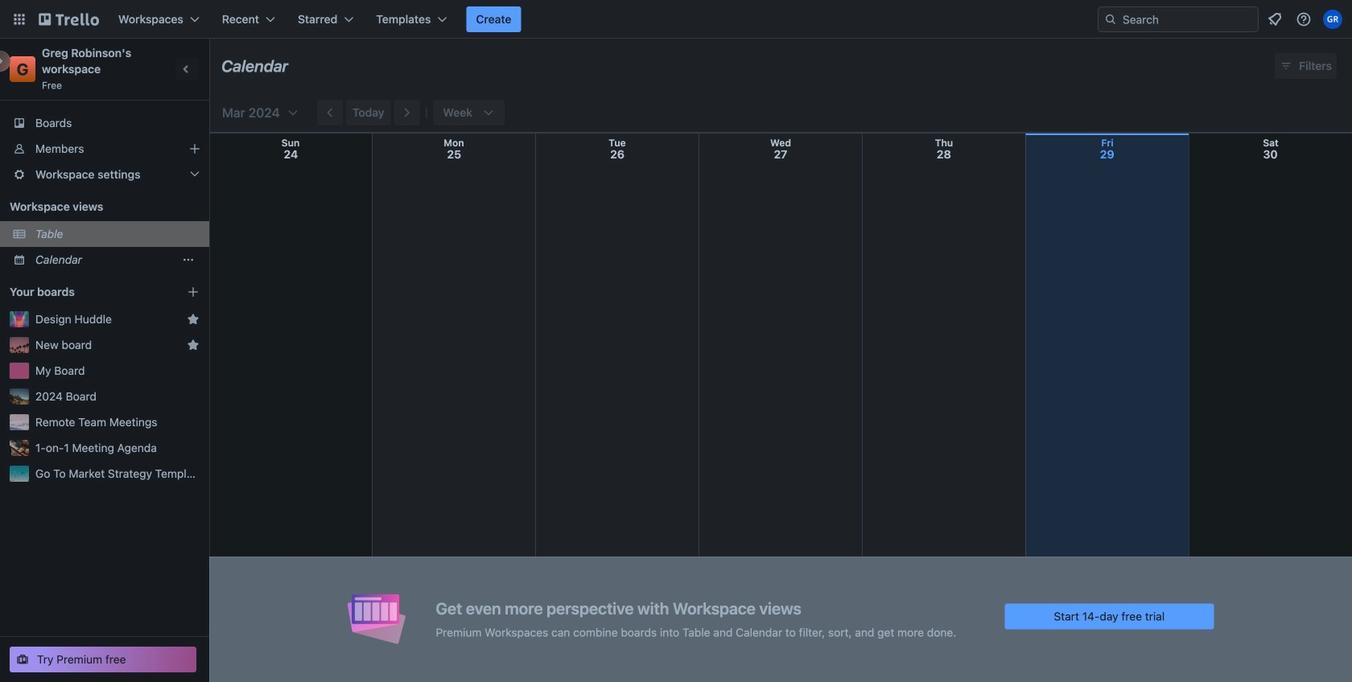 Task type: describe. For each thing, give the bounding box(es) containing it.
Search field
[[1098, 6, 1260, 32]]

2 starred icon image from the top
[[187, 339, 200, 352]]

search image
[[1105, 13, 1118, 26]]

workspace actions menu image
[[182, 254, 195, 267]]

your boards with 7 items element
[[10, 283, 163, 302]]

1 starred icon image from the top
[[187, 313, 200, 326]]

primary element
[[0, 0, 1353, 39]]



Task type: locate. For each thing, give the bounding box(es) containing it.
back to home image
[[39, 6, 99, 32]]

1 vertical spatial starred icon image
[[187, 339, 200, 352]]

greg robinson (gregrobinson96) image
[[1324, 10, 1343, 29]]

starred icon image
[[187, 313, 200, 326], [187, 339, 200, 352]]

workspace navigation collapse icon image
[[176, 58, 198, 81]]

add board image
[[187, 286, 200, 299]]

None text field
[[221, 51, 289, 81]]

open information menu image
[[1297, 11, 1313, 27]]

0 vertical spatial starred icon image
[[187, 313, 200, 326]]

0 notifications image
[[1266, 10, 1285, 29]]



Task type: vqa. For each thing, say whether or not it's contained in the screenshot.
second starred icon from the bottom of the page
yes



